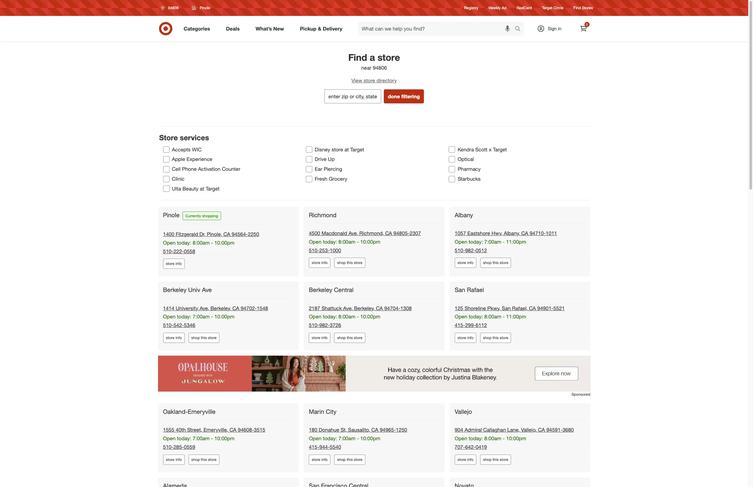 Task type: vqa. For each thing, say whether or not it's contained in the screenshot.


Task type: locate. For each thing, give the bounding box(es) containing it.
shop this store for albany
[[483, 260, 509, 265]]

this down 180 donahue st, sausalito, ca 94965-1250 open today: 7:00am - 10:00pm 415-944-5540
[[347, 457, 353, 462]]

shop down 1000
[[337, 260, 346, 265]]

1 horizontal spatial berkeley
[[309, 286, 333, 294]]

store down 180 donahue st, sausalito, ca 94965-1250 open today: 7:00am - 10:00pm 415-944-5540
[[354, 457, 363, 462]]

0 horizontal spatial berkeley,
[[211, 305, 231, 311]]

510- inside 1400 fitzgerald dr, pinole, ca 94564-2250 open today: 8:00am - 10:00pm 510-222-0558
[[163, 248, 174, 254]]

1 vertical spatial 11:00pm
[[507, 314, 527, 320]]

at for beauty
[[200, 186, 204, 192]]

shop down 0559
[[191, 457, 200, 462]]

shop this store button down 0419
[[481, 455, 512, 465]]

today: inside the 125 shoreline pkwy, san rafael, ca 94901-5521 open today: 8:00am - 11:00pm 415-299-6112
[[469, 314, 483, 320]]

ca for marin city
[[372, 427, 379, 433]]

store info down "299-"
[[458, 336, 474, 340]]

berkeley inside berkeley central link
[[309, 286, 333, 294]]

- down 2187 shattuck ave, berkeley, ca 94704-1308 link
[[357, 314, 359, 320]]

10:00pm down pinole,
[[215, 240, 235, 246]]

view store directory link
[[152, 77, 597, 84]]

707-642-0419 link
[[455, 444, 487, 450]]

store info link for pinole
[[163, 259, 185, 269]]

8:00am down "dr,"
[[193, 240, 210, 246]]

store info down 253-
[[312, 260, 328, 265]]

today: inside '4500 macdonald ave, richmond, ca 94805-2307 open today: 8:00am - 10:00pm 510-253-1000'
[[323, 239, 337, 245]]

shop this store button for richmond
[[335, 258, 366, 268]]

target for ulta beauty at target
[[206, 186, 220, 192]]

shop this store for san rafael
[[483, 336, 509, 340]]

1 vertical spatial 415-
[[309, 444, 320, 450]]

store inside group
[[332, 146, 343, 153]]

10:00pm for pinole
[[215, 240, 235, 246]]

7:00am inside 1057 eastshore hwy, albany, ca 94710-1011 open today: 7:00am - 11:00pm 510-982-0512
[[485, 239, 502, 245]]

10:00pm inside 2187 shattuck ave, berkeley, ca 94704-1308 open today: 8:00am - 10:00pm 510-982-3726
[[361, 314, 381, 320]]

store info link
[[309, 258, 331, 268], [455, 258, 477, 268], [163, 259, 185, 269], [163, 333, 185, 343], [309, 333, 331, 343], [455, 333, 477, 343], [163, 455, 185, 465], [309, 455, 331, 465], [455, 455, 477, 465]]

richmond
[[309, 211, 337, 219]]

- inside the 1414 university ave, berkeley, ca 94702-1548 open today: 7:00am - 10:00pm 510-542-5346
[[211, 314, 213, 320]]

7:00am inside the 1414 university ave, berkeley, ca 94702-1548 open today: 7:00am - 10:00pm 510-542-5346
[[193, 314, 210, 320]]

94710-
[[530, 230, 546, 236]]

10:00pm
[[361, 239, 381, 245], [215, 240, 235, 246], [215, 314, 235, 320], [361, 314, 381, 320], [215, 435, 235, 442], [361, 435, 381, 442], [507, 435, 527, 442]]

open down 1555
[[163, 435, 176, 442]]

8:00am up 1000
[[339, 239, 356, 245]]

510- down 1414
[[163, 322, 174, 329]]

4500 macdonald ave, richmond, ca 94805-2307 open today: 8:00am - 10:00pm 510-253-1000
[[309, 230, 421, 254]]

shop this store button for oakland-emeryville
[[189, 455, 220, 465]]

store info link for marin city
[[309, 455, 331, 465]]

ca left 94704-
[[376, 305, 383, 311]]

510- for albany
[[455, 247, 466, 254]]

- inside '4500 macdonald ave, richmond, ca 94805-2307 open today: 8:00am - 10:00pm 510-253-1000'
[[357, 239, 359, 245]]

7:00am inside 1555 40th street, emeryville, ca 94608-3515 open today: 7:00am - 10:00pm 510-285-0559
[[193, 435, 210, 442]]

store info down 542-
[[166, 336, 182, 340]]

1 11:00pm from the top
[[507, 239, 527, 245]]

open inside the 125 shoreline pkwy, san rafael, ca 94901-5521 open today: 8:00am - 11:00pm 415-299-6112
[[455, 314, 468, 320]]

2 11:00pm from the top
[[507, 314, 527, 320]]

find inside find a store near 94806
[[349, 52, 367, 63]]

8:00am inside '4500 macdonald ave, richmond, ca 94805-2307 open today: 8:00am - 10:00pm 510-253-1000'
[[339, 239, 356, 245]]

1 horizontal spatial 982-
[[466, 247, 476, 254]]

- inside 1057 eastshore hwy, albany, ca 94710-1011 open today: 7:00am - 11:00pm 510-982-0512
[[503, 239, 505, 245]]

find stores link
[[574, 5, 593, 11]]

shop
[[337, 260, 346, 265], [483, 260, 492, 265], [191, 336, 200, 340], [337, 336, 346, 340], [483, 336, 492, 340], [191, 457, 200, 462], [337, 457, 346, 462], [483, 457, 492, 462]]

piercing
[[324, 166, 342, 172]]

store up up
[[332, 146, 343, 153]]

3680
[[563, 427, 574, 433]]

8:00am inside "904 admiral callaghan lane, vallejo, ca 94591-3680 open today: 8:00am - 10:00pm 707-642-0419"
[[485, 435, 502, 442]]

san rafael link
[[455, 286, 486, 294]]

- inside 180 donahue st, sausalito, ca 94965-1250 open today: 7:00am - 10:00pm 415-944-5540
[[357, 435, 359, 442]]

1400
[[163, 231, 174, 237]]

94805-
[[394, 230, 410, 236]]

today: for oakland-emeryville
[[177, 435, 191, 442]]

store info link down 510-982-0512 'link'
[[455, 258, 477, 268]]

ca for berkeley central
[[376, 305, 383, 311]]

sign in
[[548, 26, 562, 31]]

0 vertical spatial pinole
[[200, 5, 210, 10]]

1 berkeley from the left
[[163, 286, 187, 294]]

open inside the 1414 university ave, berkeley, ca 94702-1548 open today: 7:00am - 10:00pm 510-542-5346
[[163, 314, 176, 320]]

today: down 40th at the left bottom
[[177, 435, 191, 442]]

emeryville,
[[204, 427, 228, 433]]

shop this store button down 5540
[[335, 455, 366, 465]]

shop this store button down 1000
[[335, 258, 366, 268]]

8:00am down pkwy, at the right bottom of page
[[485, 314, 502, 320]]

sign
[[548, 26, 557, 31]]

ca for albany
[[522, 230, 529, 236]]

shop this store down 0419
[[483, 457, 509, 462]]

donahue
[[319, 427, 340, 433]]

today: for albany
[[469, 239, 483, 245]]

10:00pm down the richmond,
[[361, 239, 381, 245]]

albany link
[[455, 211, 475, 219]]

oakland-emeryville
[[163, 408, 216, 415]]

ca for richmond
[[385, 230, 392, 236]]

510- down 2187
[[309, 322, 320, 329]]

shop down '5346'
[[191, 336, 200, 340]]

open down 125
[[455, 314, 468, 320]]

1 horizontal spatial berkeley,
[[354, 305, 375, 311]]

open down 4500
[[309, 239, 322, 245]]

ca left 94702-
[[233, 305, 239, 311]]

store services group
[[163, 145, 592, 194]]

1 horizontal spatial at
[[345, 146, 349, 153]]

today: inside 1057 eastshore hwy, albany, ca 94710-1011 open today: 7:00am - 11:00pm 510-982-0512
[[469, 239, 483, 245]]

categories
[[184, 25, 210, 32]]

store
[[159, 133, 178, 142]]

this down 2187 shattuck ave, berkeley, ca 94704-1308 open today: 8:00am - 10:00pm 510-982-3726
[[347, 336, 353, 340]]

510- for richmond
[[309, 247, 320, 254]]

open inside "904 admiral callaghan lane, vallejo, ca 94591-3680 open today: 8:00am - 10:00pm 707-642-0419"
[[455, 435, 468, 442]]

125
[[455, 305, 464, 311]]

94702-
[[241, 305, 257, 311]]

store info link for san rafael
[[455, 333, 477, 343]]

94806 left pinole dropdown button
[[168, 5, 179, 10]]

0 horizontal spatial find
[[349, 52, 367, 63]]

what's new link
[[250, 22, 292, 36]]

415- inside the 125 shoreline pkwy, san rafael, ca 94901-5521 open today: 8:00am - 11:00pm 415-299-6112
[[455, 322, 466, 329]]

open inside 1400 fitzgerald dr, pinole, ca 94564-2250 open today: 8:00am - 10:00pm 510-222-0558
[[163, 240, 176, 246]]

10:00pm for oakland-emeryville
[[215, 435, 235, 442]]

shop this store for berkeley central
[[337, 336, 363, 340]]

today: inside 2187 shattuck ave, berkeley, ca 94704-1308 open today: 8:00am - 10:00pm 510-982-3726
[[323, 314, 337, 320]]

ca inside 180 donahue st, sausalito, ca 94965-1250 open today: 7:00am - 10:00pm 415-944-5540
[[372, 427, 379, 433]]

- down 4500 macdonald ave, richmond, ca 94805-2307 link
[[357, 239, 359, 245]]

this for vallejo
[[493, 457, 499, 462]]

510- down 1057
[[455, 247, 466, 254]]

ave, right shattuck
[[344, 305, 353, 311]]

1 horizontal spatial pinole
[[200, 5, 210, 10]]

10:00pm down the 904 admiral callaghan lane, vallejo, ca 94591-3680 link
[[507, 435, 527, 442]]

directory
[[377, 77, 397, 84]]

0 vertical spatial at
[[345, 146, 349, 153]]

enter
[[329, 93, 341, 100]]

pinole up 1400
[[163, 211, 180, 219]]

albany
[[455, 211, 473, 219]]

10:00pm for marin city
[[361, 435, 381, 442]]

open inside 1555 40th street, emeryville, ca 94608-3515 open today: 7:00am - 10:00pm 510-285-0559
[[163, 435, 176, 442]]

in
[[558, 26, 562, 31]]

kendra scott x target
[[458, 146, 507, 153]]

richmond link
[[309, 211, 338, 219]]

0 vertical spatial 94806
[[168, 5, 179, 10]]

store info link for richmond
[[309, 258, 331, 268]]

find
[[574, 6, 581, 10], [349, 52, 367, 63]]

today: down donahue
[[323, 435, 337, 442]]

0 horizontal spatial berkeley
[[163, 286, 187, 294]]

store info link down 253-
[[309, 258, 331, 268]]

- for berkeley univ ave
[[211, 314, 213, 320]]

510- inside 2187 shattuck ave, berkeley, ca 94704-1308 open today: 8:00am - 10:00pm 510-982-3726
[[309, 322, 320, 329]]

0 vertical spatial find
[[574, 6, 581, 10]]

shop this store down '5346'
[[191, 336, 217, 340]]

info down 642-
[[468, 457, 474, 462]]

categories link
[[178, 22, 218, 36]]

Apple Experience checkbox
[[163, 156, 169, 163]]

1 horizontal spatial find
[[574, 6, 581, 10]]

pinole up categories link
[[200, 5, 210, 10]]

store info down 642-
[[458, 457, 474, 462]]

this down the 1414 university ave, berkeley, ca 94702-1548 open today: 7:00am - 10:00pm 510-542-5346
[[201, 336, 207, 340]]

info for marin city
[[322, 457, 328, 462]]

10:00pm down emeryville,
[[215, 435, 235, 442]]

this for oakland-emeryville
[[201, 457, 207, 462]]

shop this store button down 0559
[[189, 455, 220, 465]]

ca inside "904 admiral callaghan lane, vallejo, ca 94591-3680 open today: 8:00am - 10:00pm 707-642-0419"
[[539, 427, 545, 433]]

ca inside '4500 macdonald ave, richmond, ca 94805-2307 open today: 8:00am - 10:00pm 510-253-1000'
[[385, 230, 392, 236]]

berkeley, for berkeley central
[[354, 305, 375, 311]]

10:00pm inside 1555 40th street, emeryville, ca 94608-3515 open today: 7:00am - 10:00pm 510-285-0559
[[215, 435, 235, 442]]

find up near
[[349, 52, 367, 63]]

Fresh Grocery checkbox
[[306, 176, 312, 182]]

707-
[[455, 444, 466, 450]]

today: down university
[[177, 314, 191, 320]]

Starbucks checkbox
[[449, 176, 455, 182]]

shop this store button down 3726
[[335, 333, 366, 343]]

0 horizontal spatial at
[[200, 186, 204, 192]]

ave, inside the 1414 university ave, berkeley, ca 94702-1548 open today: 7:00am - 10:00pm 510-542-5346
[[200, 305, 209, 311]]

store info for pinole
[[166, 261, 182, 266]]

982- inside 2187 shattuck ave, berkeley, ca 94704-1308 open today: 8:00am - 10:00pm 510-982-3726
[[320, 322, 330, 329]]

store info link for oakland-emeryville
[[163, 455, 185, 465]]

target for disney store at target
[[351, 146, 364, 153]]

510- inside 1057 eastshore hwy, albany, ca 94710-1011 open today: 7:00am - 11:00pm 510-982-0512
[[455, 247, 466, 254]]

at right disney
[[345, 146, 349, 153]]

today: down eastshore
[[469, 239, 483, 245]]

store down 1057 eastshore hwy, albany, ca 94710-1011 open today: 7:00am - 11:00pm 510-982-0512
[[500, 260, 509, 265]]

8:00am inside 1400 fitzgerald dr, pinole, ca 94564-2250 open today: 8:00am - 10:00pm 510-222-0558
[[193, 240, 210, 246]]

store info link down 642-
[[455, 455, 477, 465]]

- down "1414 university ave, berkeley, ca 94702-1548" link
[[211, 314, 213, 320]]

Cell Phone Activation Counter checkbox
[[163, 166, 169, 172]]

berkeley up 2187
[[309, 286, 333, 294]]

sausalito,
[[348, 427, 370, 433]]

1 vertical spatial 982-
[[320, 322, 330, 329]]

berkeley
[[163, 286, 187, 294], [309, 286, 333, 294]]

ca right albany,
[[522, 230, 529, 236]]

a
[[370, 52, 375, 63]]

10:00pm inside 180 donahue st, sausalito, ca 94965-1250 open today: 7:00am - 10:00pm 415-944-5540
[[361, 435, 381, 442]]

today: inside 180 donahue st, sausalito, ca 94965-1250 open today: 7:00am - 10:00pm 415-944-5540
[[323, 435, 337, 442]]

berkeley for berkeley central
[[309, 286, 333, 294]]

1 horizontal spatial 94806
[[373, 65, 387, 71]]

510- inside the 1414 university ave, berkeley, ca 94702-1548 open today: 7:00am - 10:00pm 510-542-5346
[[163, 322, 174, 329]]

store info for san rafael
[[458, 336, 474, 340]]

store info for marin city
[[312, 457, 328, 462]]

open inside 180 donahue st, sausalito, ca 94965-1250 open today: 7:00am - 10:00pm 415-944-5540
[[309, 435, 322, 442]]

Kendra Scott x Target checkbox
[[449, 146, 455, 153]]

this down the 125 shoreline pkwy, san rafael, ca 94901-5521 open today: 8:00am - 11:00pm 415-299-6112
[[493, 336, 499, 340]]

berkeley central
[[309, 286, 354, 294]]

982- for albany
[[466, 247, 476, 254]]

8:00am inside 2187 shattuck ave, berkeley, ca 94704-1308 open today: 8:00am - 10:00pm 510-982-3726
[[339, 314, 356, 320]]

today: down macdonald
[[323, 239, 337, 245]]

berkeley, left 94704-
[[354, 305, 375, 311]]

- inside 1555 40th street, emeryville, ca 94608-3515 open today: 7:00am - 10:00pm 510-285-0559
[[211, 435, 213, 442]]

marin city
[[309, 408, 337, 415]]

- inside 1400 fitzgerald dr, pinole, ca 94564-2250 open today: 8:00am - 10:00pm 510-222-0558
[[211, 240, 213, 246]]

1 vertical spatial at
[[200, 186, 204, 192]]

1011
[[546, 230, 558, 236]]

0 horizontal spatial 94806
[[168, 5, 179, 10]]

advertisement region
[[158, 356, 591, 392]]

0 horizontal spatial pinole
[[163, 211, 180, 219]]

x
[[489, 146, 492, 153]]

ca right rafael, on the bottom right of page
[[529, 305, 536, 311]]

info for pinole
[[176, 261, 182, 266]]

shop for berkeley univ ave
[[191, 336, 200, 340]]

180 donahue st, sausalito, ca 94965-1250 link
[[309, 427, 408, 433]]

ca inside 2187 shattuck ave, berkeley, ca 94704-1308 open today: 8:00am - 10:00pm 510-982-3726
[[376, 305, 383, 311]]

deals link
[[221, 22, 248, 36]]

ca inside 1057 eastshore hwy, albany, ca 94710-1011 open today: 7:00am - 11:00pm 510-982-0512
[[522, 230, 529, 236]]

0512
[[476, 247, 487, 254]]

store inside find a store near 94806
[[378, 52, 400, 63]]

2
[[586, 23, 588, 26]]

today: for berkeley central
[[323, 314, 337, 320]]

1 horizontal spatial san
[[502, 305, 511, 311]]

pkwy,
[[488, 305, 501, 311]]

shop this store for oakland-emeryville
[[191, 457, 217, 462]]

open down 180
[[309, 435, 322, 442]]

info for albany
[[468, 260, 474, 265]]

10:00pm inside 1400 fitzgerald dr, pinole, ca 94564-2250 open today: 8:00am - 10:00pm 510-222-0558
[[215, 240, 235, 246]]

5521
[[554, 305, 565, 311]]

pinole button
[[188, 2, 214, 14]]

info down 222-
[[176, 261, 182, 266]]

shopping
[[202, 213, 218, 218]]

fresh grocery
[[315, 176, 348, 182]]

city,
[[356, 93, 365, 100]]

shop this store down 6112
[[483, 336, 509, 340]]

new
[[274, 25, 284, 32]]

ave, for berkeley univ ave
[[200, 305, 209, 311]]

11:00pm inside the 125 shoreline pkwy, san rafael, ca 94901-5521 open today: 8:00am - 11:00pm 415-299-6112
[[507, 314, 527, 320]]

ave, inside '4500 macdonald ave, richmond, ca 94805-2307 open today: 8:00am - 10:00pm 510-253-1000'
[[349, 230, 358, 236]]

store info link down 542-
[[163, 333, 185, 343]]

94806 button
[[157, 2, 186, 14]]

berkeley inside berkeley univ ave link
[[163, 286, 187, 294]]

shop this store button for berkeley univ ave
[[189, 333, 220, 343]]

target circle
[[542, 6, 564, 10]]

8:00am inside the 125 shoreline pkwy, san rafael, ca 94901-5521 open today: 8:00am - 11:00pm 415-299-6112
[[485, 314, 502, 320]]

today: inside 1555 40th street, emeryville, ca 94608-3515 open today: 7:00am - 10:00pm 510-285-0559
[[177, 435, 191, 442]]

open down 1057
[[455, 239, 468, 245]]

510- for oakland-emeryville
[[163, 444, 174, 450]]

today: for marin city
[[323, 435, 337, 442]]

shop this store button down '5346'
[[189, 333, 220, 343]]

1057 eastshore hwy, albany, ca 94710-1011 link
[[455, 230, 558, 236]]

berkeley, down ave
[[211, 305, 231, 311]]

store info
[[312, 260, 328, 265], [458, 260, 474, 265], [166, 261, 182, 266], [166, 336, 182, 340], [312, 336, 328, 340], [458, 336, 474, 340], [166, 457, 182, 462], [312, 457, 328, 462], [458, 457, 474, 462]]

0 vertical spatial 415-
[[455, 322, 466, 329]]

shop this store button down 0512
[[481, 258, 512, 268]]

san left rafael
[[455, 286, 466, 294]]

ca inside the 1414 university ave, berkeley, ca 94702-1548 open today: 7:00am - 10:00pm 510-542-5346
[[233, 305, 239, 311]]

1 horizontal spatial 415-
[[455, 322, 466, 329]]

ear
[[315, 166, 323, 172]]

94806 down a
[[373, 65, 387, 71]]

- down callaghan
[[503, 435, 505, 442]]

open inside 2187 shattuck ave, berkeley, ca 94704-1308 open today: 8:00am - 10:00pm 510-982-3726
[[309, 314, 322, 320]]

shop this store down 3726
[[337, 336, 363, 340]]

shop down 5540
[[337, 457, 346, 462]]

299-
[[466, 322, 476, 329]]

ca inside the 125 shoreline pkwy, san rafael, ca 94901-5521 open today: 8:00am - 11:00pm 415-299-6112
[[529, 305, 536, 311]]

510- inside 1555 40th street, emeryville, ca 94608-3515 open today: 7:00am - 10:00pm 510-285-0559
[[163, 444, 174, 450]]

285-
[[174, 444, 184, 450]]

eastshore
[[468, 230, 491, 236]]

pinole inside dropdown button
[[200, 5, 210, 10]]

0 horizontal spatial 982-
[[320, 322, 330, 329]]

2 berkeley from the left
[[309, 286, 333, 294]]

ave, inside 2187 shattuck ave, berkeley, ca 94704-1308 open today: 8:00am - 10:00pm 510-982-3726
[[344, 305, 353, 311]]

shop for marin city
[[337, 457, 346, 462]]

shop this store down 0559
[[191, 457, 217, 462]]

180
[[309, 427, 318, 433]]

open inside '4500 macdonald ave, richmond, ca 94805-2307 open today: 8:00am - 10:00pm 510-253-1000'
[[309, 239, 322, 245]]

510-542-5346 link
[[163, 322, 195, 329]]

today: inside 1400 fitzgerald dr, pinole, ca 94564-2250 open today: 8:00am - 10:00pm 510-222-0558
[[177, 240, 191, 246]]

open for oakland-emeryville
[[163, 435, 176, 442]]

ulta
[[172, 186, 181, 192]]

richmond,
[[360, 230, 384, 236]]

store info link down 285-
[[163, 455, 185, 465]]

ca inside 1400 fitzgerald dr, pinole, ca 94564-2250 open today: 8:00am - 10:00pm 510-222-0558
[[224, 231, 230, 237]]

store info down 944-
[[312, 457, 328, 462]]

2 berkeley, from the left
[[354, 305, 375, 311]]

store right view
[[364, 77, 375, 84]]

berkeley, inside 2187 shattuck ave, berkeley, ca 94704-1308 open today: 8:00am - 10:00pm 510-982-3726
[[354, 305, 375, 311]]

0 vertical spatial san
[[455, 286, 466, 294]]

this down 1057 eastshore hwy, albany, ca 94710-1011 open today: 7:00am - 11:00pm 510-982-0512
[[493, 260, 499, 265]]

deals
[[226, 25, 240, 32]]

shop this store button down 6112
[[481, 333, 512, 343]]

982- inside 1057 eastshore hwy, albany, ca 94710-1011 open today: 7:00am - 11:00pm 510-982-0512
[[466, 247, 476, 254]]

- down '1057 eastshore hwy, albany, ca 94710-1011' link on the top right of page
[[503, 239, 505, 245]]

shop this store button for san rafael
[[481, 333, 512, 343]]

berkeley, inside the 1414 university ave, berkeley, ca 94702-1548 open today: 7:00am - 10:00pm 510-542-5346
[[211, 305, 231, 311]]

0 horizontal spatial san
[[455, 286, 466, 294]]

4500 macdonald ave, richmond, ca 94805-2307 link
[[309, 230, 421, 236]]

view
[[352, 77, 363, 84]]

8:00am
[[339, 239, 356, 245], [193, 240, 210, 246], [339, 314, 356, 320], [485, 314, 502, 320], [485, 435, 502, 442]]

accepts wic
[[172, 146, 202, 153]]

0 vertical spatial 982-
[[466, 247, 476, 254]]

ca inside 1555 40th street, emeryville, ca 94608-3515 open today: 7:00am - 10:00pm 510-285-0559
[[230, 427, 237, 433]]

filtering
[[402, 93, 420, 100]]

7:00am down "st,"
[[339, 435, 356, 442]]

253-
[[320, 247, 330, 254]]

store info link down "299-"
[[455, 333, 477, 343]]

ave, left the richmond,
[[349, 230, 358, 236]]

shop for oakland-emeryville
[[191, 457, 200, 462]]

info down "299-"
[[468, 336, 474, 340]]

oakland-emeryville link
[[163, 408, 217, 416]]

target for kendra scott x target
[[493, 146, 507, 153]]

1 vertical spatial 94806
[[373, 65, 387, 71]]

7:00am for albany
[[485, 239, 502, 245]]

510- down 1400
[[163, 248, 174, 254]]

8:00am up 3726
[[339, 314, 356, 320]]

10:00pm inside the 1414 university ave, berkeley, ca 94702-1548 open today: 7:00am - 10:00pm 510-542-5346
[[215, 314, 235, 320]]

10:00pm inside '4500 macdonald ave, richmond, ca 94805-2307 open today: 8:00am - 10:00pm 510-253-1000'
[[361, 239, 381, 245]]

7:00am for marin city
[[339, 435, 356, 442]]

disney
[[315, 146, 330, 153]]

11:00pm down rafael, on the bottom right of page
[[507, 314, 527, 320]]

1000
[[330, 247, 341, 254]]

at right 'beauty'
[[200, 186, 204, 192]]

today: down shattuck
[[323, 314, 337, 320]]

berkeley univ ave
[[163, 286, 212, 294]]

982- down eastshore
[[466, 247, 476, 254]]

shop this store down 0512
[[483, 260, 509, 265]]

find left 'stores'
[[574, 6, 581, 10]]

0 horizontal spatial 415-
[[309, 444, 320, 450]]

open for albany
[[455, 239, 468, 245]]

8:00am for berkeley central
[[339, 314, 356, 320]]

Drive Up checkbox
[[306, 156, 312, 163]]

0 vertical spatial 11:00pm
[[507, 239, 527, 245]]

shop down 3726
[[337, 336, 346, 340]]

1 vertical spatial san
[[502, 305, 511, 311]]

1 vertical spatial find
[[349, 52, 367, 63]]

982- down shattuck
[[320, 322, 330, 329]]

open inside 1057 eastshore hwy, albany, ca 94710-1011 open today: 7:00am - 11:00pm 510-982-0512
[[455, 239, 468, 245]]

shop for vallejo
[[483, 457, 492, 462]]

7:00am inside 180 donahue st, sausalito, ca 94965-1250 open today: 7:00am - 10:00pm 415-944-5540
[[339, 435, 356, 442]]

info
[[322, 260, 328, 265], [468, 260, 474, 265], [176, 261, 182, 266], [176, 336, 182, 340], [322, 336, 328, 340], [468, 336, 474, 340], [176, 457, 182, 462], [322, 457, 328, 462], [468, 457, 474, 462]]

3515
[[254, 427, 265, 433]]

shop this store for richmond
[[337, 260, 363, 265]]

info for richmond
[[322, 260, 328, 265]]

510- inside '4500 macdonald ave, richmond, ca 94805-2307 open today: 8:00am - 10:00pm 510-253-1000'
[[309, 247, 320, 254]]

ca for oakland-emeryville
[[230, 427, 237, 433]]

today: inside the 1414 university ave, berkeley, ca 94702-1548 open today: 7:00am - 10:00pm 510-542-5346
[[177, 314, 191, 320]]

1 berkeley, from the left
[[211, 305, 231, 311]]

hwy,
[[492, 230, 503, 236]]

- inside 2187 shattuck ave, berkeley, ca 94704-1308 open today: 8:00am - 10:00pm 510-982-3726
[[357, 314, 359, 320]]



Task type: describe. For each thing, give the bounding box(es) containing it.
weekly ad
[[489, 6, 507, 10]]

find a store near 94806
[[349, 52, 400, 71]]

oakland-
[[163, 408, 188, 415]]

shop for san rafael
[[483, 336, 492, 340]]

info for vallejo
[[468, 457, 474, 462]]

phone
[[182, 166, 197, 172]]

1555 40th street, emeryville, ca 94608-3515 link
[[163, 427, 265, 433]]

this for marin city
[[347, 457, 353, 462]]

510- for berkeley central
[[309, 322, 320, 329]]

510-285-0559 link
[[163, 444, 195, 450]]

ca for pinole
[[224, 231, 230, 237]]

180 donahue st, sausalito, ca 94965-1250 open today: 7:00am - 10:00pm 415-944-5540
[[309, 427, 408, 450]]

7:00am for berkeley univ ave
[[193, 314, 210, 320]]

albany,
[[504, 230, 520, 236]]

today: for richmond
[[323, 239, 337, 245]]

shop this store for vallejo
[[483, 457, 509, 462]]

- for albany
[[503, 239, 505, 245]]

pickup
[[300, 25, 317, 32]]

ca for berkeley univ ave
[[233, 305, 239, 311]]

94608-
[[238, 427, 254, 433]]

san rafael
[[455, 286, 484, 294]]

- for richmond
[[357, 239, 359, 245]]

2250
[[248, 231, 259, 237]]

services
[[180, 133, 209, 142]]

registry link
[[465, 5, 479, 11]]

store down '510-982-3726' link
[[312, 336, 321, 340]]

circle
[[554, 6, 564, 10]]

642-
[[466, 444, 476, 450]]

today: for pinole
[[177, 240, 191, 246]]

san inside the 125 shoreline pkwy, san rafael, ca 94901-5521 open today: 8:00am - 11:00pm 415-299-6112
[[502, 305, 511, 311]]

Accepts WIC checkbox
[[163, 146, 169, 153]]

berkeley, for berkeley univ ave
[[211, 305, 231, 311]]

shop for albany
[[483, 260, 492, 265]]

store down 510-982-0512 'link'
[[458, 260, 467, 265]]

2187 shattuck ave, berkeley, ca 94704-1308 open today: 8:00am - 10:00pm 510-982-3726
[[309, 305, 412, 329]]

store down "904 admiral callaghan lane, vallejo, ca 94591-3680 open today: 8:00am - 10:00pm 707-642-0419"
[[500, 457, 509, 462]]

982- for berkeley central
[[320, 322, 330, 329]]

san inside san rafael link
[[455, 286, 466, 294]]

ear piercing
[[315, 166, 342, 172]]

university
[[176, 305, 198, 311]]

510-253-1000 link
[[309, 247, 341, 254]]

store down the 125 shoreline pkwy, san rafael, ca 94901-5521 open today: 8:00am - 11:00pm 415-299-6112
[[500, 336, 509, 340]]

1250
[[396, 427, 408, 433]]

94806 inside dropdown button
[[168, 5, 179, 10]]

store info link for berkeley central
[[309, 333, 331, 343]]

store down 1555 40th street, emeryville, ca 94608-3515 open today: 7:00am - 10:00pm 510-285-0559
[[208, 457, 217, 462]]

this for richmond
[[347, 260, 353, 265]]

info for berkeley central
[[322, 336, 328, 340]]

ave
[[202, 286, 212, 294]]

1414
[[163, 305, 174, 311]]

8:00am for richmond
[[339, 239, 356, 245]]

pickup & delivery
[[300, 25, 343, 32]]

disney store at target
[[315, 146, 364, 153]]

- for marin city
[[357, 435, 359, 442]]

store info for albany
[[458, 260, 474, 265]]

this for san rafael
[[493, 336, 499, 340]]

store down 944-
[[312, 457, 321, 462]]

activation
[[198, 166, 221, 172]]

1400 fitzgerald dr, pinole, ca 94564-2250 open today: 8:00am - 10:00pm 510-222-0558
[[163, 231, 259, 254]]

94591-
[[547, 427, 563, 433]]

open for berkeley central
[[309, 314, 322, 320]]

open for berkeley univ ave
[[163, 314, 176, 320]]

shop this store button for albany
[[481, 258, 512, 268]]

- for berkeley central
[[357, 314, 359, 320]]

near
[[362, 65, 372, 71]]

at for store
[[345, 146, 349, 153]]

store info for berkeley central
[[312, 336, 328, 340]]

grocery
[[329, 176, 348, 182]]

scott
[[476, 146, 488, 153]]

dr,
[[200, 231, 206, 237]]

optical
[[458, 156, 474, 162]]

this for berkeley central
[[347, 336, 353, 340]]

What can we help you find? suggestions appear below search field
[[358, 22, 517, 36]]

apple experience
[[172, 156, 212, 162]]

510-982-0512 link
[[455, 247, 487, 254]]

redcard
[[517, 6, 532, 10]]

berkeley for berkeley univ ave
[[163, 286, 187, 294]]

open for richmond
[[309, 239, 322, 245]]

store down 285-
[[166, 457, 175, 462]]

store info for vallejo
[[458, 457, 474, 462]]

store down 222-
[[166, 261, 175, 266]]

Clinic checkbox
[[163, 176, 169, 182]]

shop for richmond
[[337, 260, 346, 265]]

10:00pm for berkeley univ ave
[[215, 314, 235, 320]]

Ear Piercing checkbox
[[306, 166, 312, 172]]

view store directory
[[352, 77, 397, 84]]

store info for oakland-emeryville
[[166, 457, 182, 462]]

apple
[[172, 156, 185, 162]]

8:00am for pinole
[[193, 240, 210, 246]]

enter zip or city, state button
[[325, 89, 382, 103]]

ave, for berkeley central
[[344, 305, 353, 311]]

510- for pinole
[[163, 248, 174, 254]]

2307
[[410, 230, 421, 236]]

starbucks
[[458, 176, 481, 182]]

store info link for berkeley univ ave
[[163, 333, 185, 343]]

415-299-6112 link
[[455, 322, 487, 329]]

store info link for albany
[[455, 258, 477, 268]]

542-
[[174, 322, 184, 329]]

94806 inside find a store near 94806
[[373, 65, 387, 71]]

944-
[[320, 444, 330, 450]]

today: inside "904 admiral callaghan lane, vallejo, ca 94591-3680 open today: 8:00am - 10:00pm 707-642-0419"
[[469, 435, 483, 442]]

- inside the 125 shoreline pkwy, san rafael, ca 94901-5521 open today: 8:00am - 11:00pm 415-299-6112
[[503, 314, 505, 320]]

510-222-0558 link
[[163, 248, 195, 254]]

7:00am for oakland-emeryville
[[193, 435, 210, 442]]

shattuck
[[322, 305, 342, 311]]

street,
[[187, 427, 202, 433]]

find for a
[[349, 52, 367, 63]]

0419
[[476, 444, 487, 450]]

today: for berkeley univ ave
[[177, 314, 191, 320]]

open for marin city
[[309, 435, 322, 442]]

sponsored
[[572, 392, 591, 397]]

store down 707-
[[458, 457, 467, 462]]

weekly
[[489, 6, 501, 10]]

store down 2187 shattuck ave, berkeley, ca 94704-1308 open today: 8:00am - 10:00pm 510-982-3726
[[354, 336, 363, 340]]

cell
[[172, 166, 181, 172]]

up
[[328, 156, 335, 162]]

delivery
[[323, 25, 343, 32]]

done
[[388, 93, 400, 100]]

this for berkeley univ ave
[[201, 336, 207, 340]]

6112
[[476, 322, 487, 329]]

store down the 1414 university ave, berkeley, ca 94702-1548 open today: 7:00am - 10:00pm 510-542-5346
[[208, 336, 217, 340]]

125 shoreline pkwy, san rafael, ca 94901-5521 link
[[455, 305, 565, 311]]

store info link for vallejo
[[455, 455, 477, 465]]

or
[[350, 93, 355, 100]]

enter zip or city, state
[[329, 93, 377, 100]]

- inside "904 admiral callaghan lane, vallejo, ca 94591-3680 open today: 8:00am - 10:00pm 707-642-0419"
[[503, 435, 505, 442]]

10:00pm inside "904 admiral callaghan lane, vallejo, ca 94591-3680 open today: 8:00am - 10:00pm 707-642-0419"
[[507, 435, 527, 442]]

accepts
[[172, 146, 191, 153]]

1 vertical spatial pinole
[[163, 211, 180, 219]]

callaghan
[[484, 427, 506, 433]]

search
[[512, 26, 528, 32]]

weekly ad link
[[489, 5, 507, 11]]

shop this store for marin city
[[337, 457, 363, 462]]

94564-
[[232, 231, 248, 237]]

ave, for richmond
[[349, 230, 358, 236]]

Disney store at Target checkbox
[[306, 146, 312, 153]]

store down "299-"
[[458, 336, 467, 340]]

1548
[[257, 305, 268, 311]]

this for albany
[[493, 260, 499, 265]]

store down 542-
[[166, 336, 175, 340]]

berkeley univ ave link
[[163, 286, 213, 294]]

pharmacy
[[458, 166, 481, 172]]

rafael
[[467, 286, 484, 294]]

info for berkeley univ ave
[[176, 336, 182, 340]]

Ulta Beauty at Target checkbox
[[163, 186, 169, 192]]

10:00pm for berkeley central
[[361, 314, 381, 320]]

5540
[[330, 444, 341, 450]]

shop this store button for marin city
[[335, 455, 366, 465]]

5346
[[184, 322, 195, 329]]

find for stores
[[574, 6, 581, 10]]

2187 shattuck ave, berkeley, ca 94704-1308 link
[[309, 305, 412, 311]]

store down 253-
[[312, 260, 321, 265]]

marin
[[309, 408, 324, 415]]

store down '4500 macdonald ave, richmond, ca 94805-2307 open today: 8:00am - 10:00pm 510-253-1000'
[[354, 260, 363, 265]]

- for oakland-emeryville
[[211, 435, 213, 442]]

10:00pm for richmond
[[361, 239, 381, 245]]

admiral
[[465, 427, 482, 433]]

415- inside 180 donahue st, sausalito, ca 94965-1250 open today: 7:00am - 10:00pm 415-944-5540
[[309, 444, 320, 450]]

4500
[[309, 230, 320, 236]]

- for pinole
[[211, 240, 213, 246]]

11:00pm inside 1057 eastshore hwy, albany, ca 94710-1011 open today: 7:00am - 11:00pm 510-982-0512
[[507, 239, 527, 245]]

central
[[334, 286, 354, 294]]

510- for berkeley univ ave
[[163, 322, 174, 329]]

wic
[[192, 146, 202, 153]]

shop for berkeley central
[[337, 336, 346, 340]]

rafael,
[[513, 305, 528, 311]]

store info for berkeley univ ave
[[166, 336, 182, 340]]

shop this store button for berkeley central
[[335, 333, 366, 343]]

emeryville
[[188, 408, 216, 415]]

pinole,
[[207, 231, 222, 237]]

shop this store button for vallejo
[[481, 455, 512, 465]]

Pharmacy checkbox
[[449, 166, 455, 172]]

info for san rafael
[[468, 336, 474, 340]]

904
[[455, 427, 464, 433]]

Optical checkbox
[[449, 156, 455, 163]]



